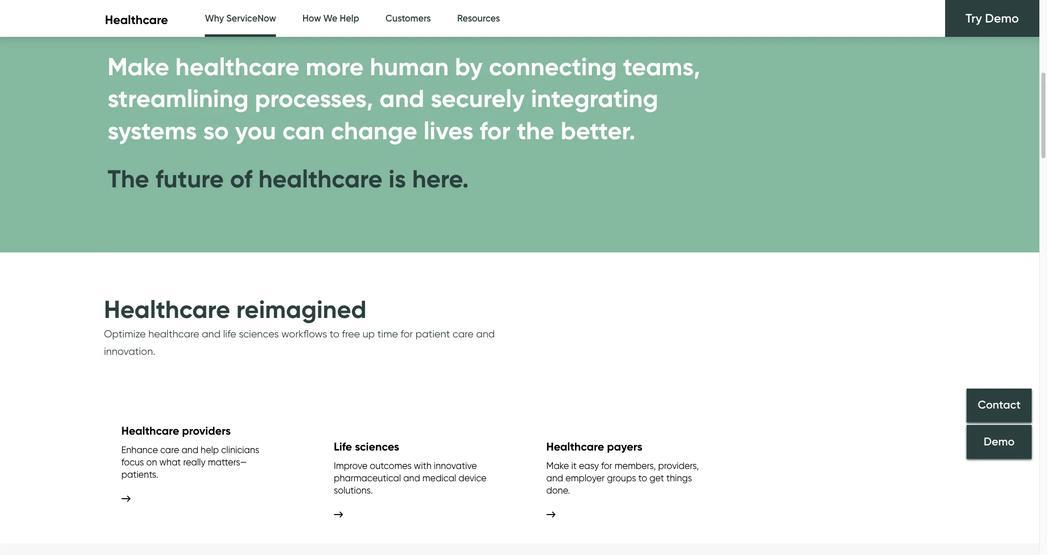 Task type: vqa. For each thing, say whether or not it's contained in the screenshot.
get
yes



Task type: describe. For each thing, give the bounding box(es) containing it.
time
[[378, 328, 398, 340]]

device
[[459, 473, 487, 484]]

healthcare reimagined optimize healthcare and life sciences workflows to free up time for patient care and innovation.
[[104, 294, 495, 357]]

how we help
[[303, 13, 359, 24]]

integrating
[[531, 83, 658, 114]]

employer
[[566, 473, 605, 484]]

so
[[203, 115, 229, 146]]

patients.
[[121, 469, 158, 480]]

providers,
[[658, 461, 699, 471]]

what
[[159, 457, 181, 468]]

by
[[455, 51, 483, 82]]

enhance
[[121, 445, 158, 455]]

is
[[389, 163, 406, 194]]

container image for healthcare providers
[[121, 496, 131, 502]]

the
[[108, 163, 149, 194]]

systems
[[108, 115, 197, 146]]

customers link
[[386, 0, 431, 37]]

up
[[363, 328, 375, 340]]

streamlining
[[108, 83, 249, 114]]

0 vertical spatial demo
[[985, 11, 1019, 26]]

healthcare payers
[[546, 440, 643, 454]]

workflows
[[281, 328, 327, 340]]

you
[[235, 115, 276, 146]]

for inside make healthcare more human by connecting teams, streamlining processes, and securely integrating systems so you can change lives for the better.
[[480, 115, 511, 146]]

sciences inside "healthcare reimagined optimize healthcare and life sciences workflows to free up time for patient care and innovation."
[[239, 328, 279, 340]]

contact
[[978, 398, 1021, 412]]

clinicians
[[221, 445, 259, 455]]

and inside improve outcomes with innovative pharmaceutical and medical device solutions.
[[403, 473, 420, 484]]

easy
[[579, 461, 599, 471]]

the future of healthcare is here.
[[108, 163, 469, 194]]

human
[[370, 51, 449, 82]]

groups
[[607, 473, 636, 484]]

it
[[572, 461, 577, 471]]

healthcare for providers
[[121, 424, 179, 438]]

try demo link
[[945, 0, 1040, 37]]

improve
[[334, 461, 368, 471]]

we
[[323, 13, 338, 24]]

life
[[334, 440, 352, 454]]

why servicenow link
[[205, 0, 276, 40]]

the
[[517, 115, 555, 146]]

for inside make it easy for members, providers, and employer groups to get things done.
[[601, 461, 613, 471]]

healthcare providers
[[121, 424, 231, 438]]

help
[[340, 13, 359, 24]]

enhance care and help clinicians focus on what really matters— patients.
[[121, 445, 259, 480]]

container image for healthcare payers
[[546, 512, 556, 518]]

and inside make it easy for members, providers, and employer groups to get things done.
[[546, 473, 563, 484]]

innovative
[[434, 461, 477, 471]]

servicenow
[[226, 13, 276, 24]]

improve outcomes with innovative pharmaceutical and medical device solutions.
[[334, 461, 487, 496]]

free
[[342, 328, 360, 340]]



Task type: locate. For each thing, give the bounding box(es) containing it.
make healthcare more human by connecting teams, streamlining processes, and securely integrating systems so you can change lives for the better.
[[108, 51, 701, 146]]

0 horizontal spatial to
[[330, 328, 339, 340]]

to left the free
[[330, 328, 339, 340]]

to left get
[[639, 473, 647, 484]]

demo link
[[967, 425, 1032, 459]]

securely
[[431, 83, 525, 114]]

container image for life sciences
[[334, 512, 343, 518]]

0 horizontal spatial container image
[[121, 496, 131, 502]]

sciences
[[239, 328, 279, 340], [355, 440, 399, 454]]

change
[[331, 115, 418, 146]]

demo down contact link
[[984, 435, 1015, 449]]

and inside enhance care and help clinicians focus on what really matters— patients.
[[182, 445, 198, 455]]

healthcare for future
[[258, 163, 383, 194]]

make inside make it easy for members, providers, and employer groups to get things done.
[[546, 461, 569, 471]]

solutions.
[[334, 485, 373, 496]]

container image
[[121, 496, 131, 502], [334, 512, 343, 518], [546, 512, 556, 518]]

make left it at the right of page
[[546, 461, 569, 471]]

2 horizontal spatial container image
[[546, 512, 556, 518]]

teams,
[[623, 51, 701, 82]]

care
[[453, 328, 474, 340], [160, 445, 179, 455]]

innovation.
[[104, 345, 155, 357]]

1 vertical spatial demo
[[984, 435, 1015, 449]]

healthcare
[[105, 12, 168, 27], [104, 294, 230, 324], [121, 424, 179, 438], [546, 440, 604, 454]]

healthcare inside make healthcare more human by connecting teams, streamlining processes, and securely integrating systems so you can change lives for the better.
[[175, 51, 300, 82]]

healthcare for reimagined
[[148, 328, 199, 340]]

connecting
[[489, 51, 617, 82]]

care inside "healthcare reimagined optimize healthcare and life sciences workflows to free up time for patient care and innovation."
[[453, 328, 474, 340]]

with
[[414, 461, 432, 471]]

demo
[[985, 11, 1019, 26], [984, 435, 1015, 449]]

more
[[306, 51, 364, 82]]

healthcare for reimagined
[[104, 294, 230, 324]]

and inside make healthcare more human by connecting teams, streamlining processes, and securely integrating systems so you can change lives for the better.
[[380, 83, 425, 114]]

care right patient
[[453, 328, 474, 340]]

for down securely
[[480, 115, 511, 146]]

care inside enhance care and help clinicians focus on what really matters— patients.
[[160, 445, 179, 455]]

matters—
[[208, 457, 247, 468]]

2 horizontal spatial for
[[601, 461, 613, 471]]

make it easy for members, providers, and employer groups to get things done.
[[546, 461, 699, 496]]

try
[[966, 11, 982, 26]]

life sciences
[[334, 440, 399, 454]]

providers
[[182, 424, 231, 438]]

make
[[108, 51, 169, 82], [546, 461, 569, 471]]

on
[[146, 457, 157, 468]]

container image down solutions.
[[334, 512, 343, 518]]

for right easy
[[601, 461, 613, 471]]

how
[[303, 13, 321, 24]]

help
[[201, 445, 219, 455]]

healthcare inside "healthcare reimagined optimize healthcare and life sciences workflows to free up time for patient care and innovation."
[[104, 294, 230, 324]]

0 vertical spatial to
[[330, 328, 339, 340]]

1 horizontal spatial sciences
[[355, 440, 399, 454]]

0 vertical spatial for
[[480, 115, 511, 146]]

for
[[480, 115, 511, 146], [401, 328, 413, 340], [601, 461, 613, 471]]

outcomes
[[370, 461, 412, 471]]

1 vertical spatial for
[[401, 328, 413, 340]]

focus
[[121, 457, 144, 468]]

why
[[205, 13, 224, 24]]

demo right the try
[[985, 11, 1019, 26]]

why servicenow
[[205, 13, 276, 24]]

future
[[155, 163, 224, 194]]

make for employer
[[546, 461, 569, 471]]

make for streamlining
[[108, 51, 169, 82]]

patient
[[416, 328, 450, 340]]

reimagined
[[236, 294, 367, 324]]

contact link
[[967, 389, 1032, 422]]

make up streamlining
[[108, 51, 169, 82]]

healthcare for payers
[[546, 440, 604, 454]]

0 horizontal spatial make
[[108, 51, 169, 82]]

0 vertical spatial sciences
[[239, 328, 279, 340]]

2 vertical spatial healthcare
[[148, 328, 199, 340]]

for inside "healthcare reimagined optimize healthcare and life sciences workflows to free up time for patient care and innovation."
[[401, 328, 413, 340]]

how we help link
[[303, 0, 359, 37]]

life
[[223, 328, 236, 340]]

1 horizontal spatial for
[[480, 115, 511, 146]]

0 horizontal spatial care
[[160, 445, 179, 455]]

processes,
[[255, 83, 373, 114]]

done.
[[546, 485, 570, 496]]

here.
[[412, 163, 469, 194]]

1 vertical spatial sciences
[[355, 440, 399, 454]]

1 vertical spatial to
[[639, 473, 647, 484]]

container image down patients.
[[121, 496, 131, 502]]

0 vertical spatial healthcare
[[175, 51, 300, 82]]

sciences right life
[[239, 328, 279, 340]]

1 horizontal spatial container image
[[334, 512, 343, 518]]

1 vertical spatial healthcare
[[258, 163, 383, 194]]

make inside make healthcare more human by connecting teams, streamlining processes, and securely integrating systems so you can change lives for the better.
[[108, 51, 169, 82]]

really
[[183, 457, 206, 468]]

for right time
[[401, 328, 413, 340]]

2 vertical spatial for
[[601, 461, 613, 471]]

0 vertical spatial make
[[108, 51, 169, 82]]

to inside make it easy for members, providers, and employer groups to get things done.
[[639, 473, 647, 484]]

resources link
[[457, 0, 500, 37]]

1 horizontal spatial to
[[639, 473, 647, 484]]

resources
[[457, 13, 500, 24]]

0 horizontal spatial for
[[401, 328, 413, 340]]

to
[[330, 328, 339, 340], [639, 473, 647, 484]]

healthcare
[[175, 51, 300, 82], [258, 163, 383, 194], [148, 328, 199, 340]]

pharmaceutical
[[334, 473, 401, 484]]

healthcare inside "healthcare reimagined optimize healthcare and life sciences workflows to free up time for patient care and innovation."
[[148, 328, 199, 340]]

0 vertical spatial care
[[453, 328, 474, 340]]

and
[[380, 83, 425, 114], [202, 328, 221, 340], [476, 328, 495, 340], [182, 445, 198, 455], [403, 473, 420, 484], [546, 473, 563, 484]]

can
[[282, 115, 325, 146]]

1 vertical spatial care
[[160, 445, 179, 455]]

1 vertical spatial make
[[546, 461, 569, 471]]

try demo
[[966, 11, 1019, 26]]

things
[[667, 473, 692, 484]]

customers
[[386, 13, 431, 24]]

optimize
[[104, 328, 146, 340]]

1 horizontal spatial make
[[546, 461, 569, 471]]

lives
[[424, 115, 474, 146]]

container image down done.
[[546, 512, 556, 518]]

better.
[[561, 115, 636, 146]]

payers
[[607, 440, 643, 454]]

1 horizontal spatial care
[[453, 328, 474, 340]]

members,
[[615, 461, 656, 471]]

medical
[[423, 473, 456, 484]]

to inside "healthcare reimagined optimize healthcare and life sciences workflows to free up time for patient care and innovation."
[[330, 328, 339, 340]]

0 horizontal spatial sciences
[[239, 328, 279, 340]]

care up the "what"
[[160, 445, 179, 455]]

of
[[230, 163, 252, 194]]

sciences up outcomes
[[355, 440, 399, 454]]

get
[[650, 473, 664, 484]]



